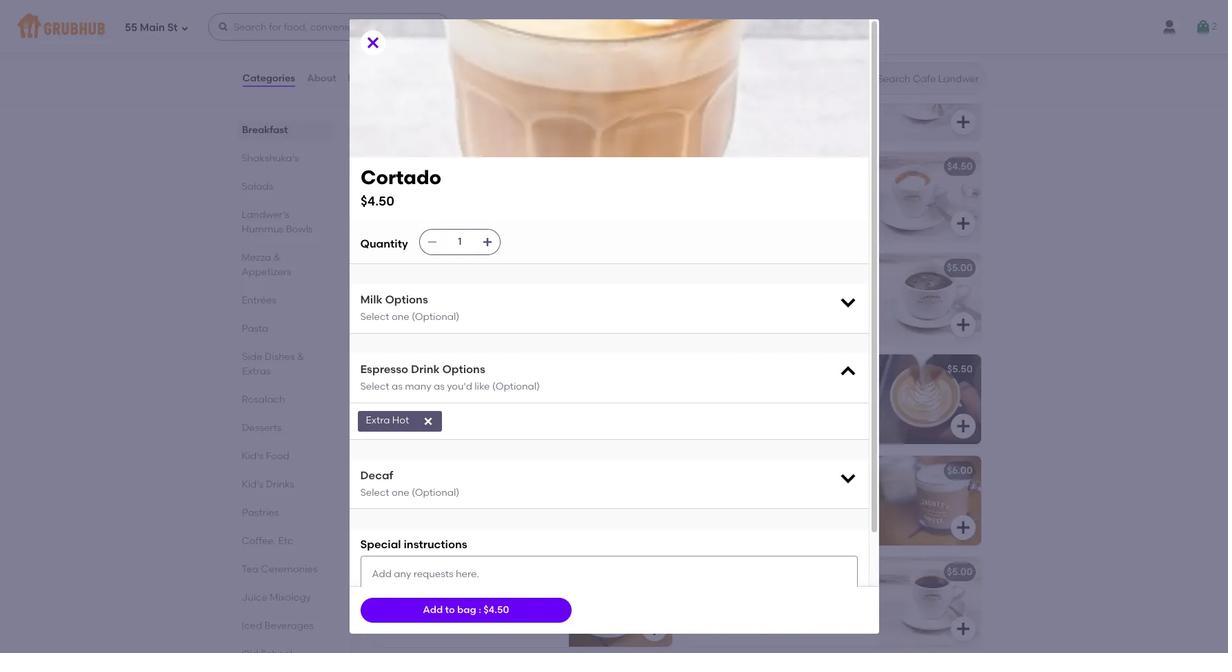 Task type: describe. For each thing, give the bounding box(es) containing it.
landwer's hummus bowls
[[242, 209, 313, 235]]

tea
[[242, 563, 259, 575]]

coffee, etc tab
[[242, 534, 328, 548]]

cappuccino
[[382, 465, 441, 477]]

$6.00
[[947, 465, 973, 477]]

reviews button
[[347, 54, 387, 103]]

2 button
[[1195, 14, 1217, 39]]

bowls
[[286, 223, 313, 235]]

2 horizontal spatial $4.50
[[947, 161, 973, 172]]

large for americano large
[[746, 262, 774, 274]]

$5.00 inside button
[[947, 566, 973, 578]]

main
[[140, 21, 165, 34]]

55 main st
[[125, 21, 178, 34]]

shakshuka's tab
[[242, 151, 328, 165]]

st
[[167, 21, 178, 34]]

pasta
[[242, 323, 268, 334]]

mezza
[[242, 252, 271, 263]]

(optional) inside milk options select one (optional)
[[412, 311, 459, 323]]

macchiato double image
[[877, 152, 981, 241]]

categories
[[242, 72, 295, 84]]

& inside mezza & appetizers
[[273, 252, 281, 263]]

select inside milk options select one (optional)
[[360, 311, 389, 323]]

espresso single
[[382, 59, 455, 71]]

$5.50
[[947, 363, 973, 375]]

$3.50
[[638, 59, 664, 71]]

0 vertical spatial etc
[[428, 18, 452, 35]]

americano large image
[[877, 253, 981, 343]]

side dishes & extras
[[242, 351, 304, 377]]

macchiato for macchiato double
[[691, 161, 743, 172]]

add
[[423, 604, 443, 616]]

reviews
[[348, 72, 386, 84]]

Search Cafe Landwer search field
[[876, 72, 982, 86]]

rosalach
[[242, 394, 285, 405]]

extra hot
[[366, 415, 409, 426]]

special instructions
[[360, 538, 467, 551]]

main navigation navigation
[[0, 0, 1228, 54]]

large for cappuccino large
[[444, 465, 471, 477]]

espresso single image
[[569, 50, 672, 140]]

breakfast tab
[[242, 123, 328, 137]]

salads
[[242, 181, 273, 192]]

latte large button
[[374, 557, 672, 647]]

iced
[[242, 620, 262, 632]]

about
[[307, 72, 336, 84]]

kid's drinks
[[242, 479, 294, 490]]

espresso for single
[[382, 59, 424, 71]]

options inside espresso drink options select as many as you'd like (optional)
[[442, 363, 485, 376]]

$5.00 button
[[683, 557, 981, 647]]

1 as from the left
[[392, 381, 403, 393]]

2
[[1212, 21, 1217, 32]]

mezza & appetizers tab
[[242, 250, 328, 279]]

drinks
[[266, 479, 294, 490]]

side
[[242, 351, 262, 363]]

pastries tab
[[242, 505, 328, 520]]

latte large image
[[569, 557, 672, 647]]

one inside milk options select one (optional)
[[392, 311, 409, 323]]

entrées
[[242, 294, 276, 306]]

desserts
[[242, 422, 281, 434]]

large for latte large
[[410, 566, 437, 578]]

$5.00 for americano large
[[947, 262, 973, 274]]

latte
[[382, 566, 407, 578]]

cappuccino large button
[[374, 456, 672, 545]]

cortado image
[[569, 354, 672, 444]]

macchiato single image
[[569, 152, 672, 241]]

espresso drink options select as many as you'd like (optional)
[[360, 363, 540, 393]]

cortado $4.50
[[360, 165, 441, 209]]

one inside decaf select one (optional)
[[392, 487, 409, 499]]

mixology
[[270, 592, 311, 603]]

single for espresso single
[[426, 59, 455, 71]]

shakshuka's
[[242, 152, 299, 164]]

extras
[[242, 365, 270, 377]]

iced beverages
[[242, 620, 314, 632]]

categories button
[[242, 54, 296, 103]]

breakfast
[[242, 124, 288, 136]]

rosalach tab
[[242, 392, 328, 407]]

to
[[445, 604, 455, 616]]

latte image
[[877, 456, 981, 545]]

cappuccino large image
[[569, 456, 672, 545]]

Special instructions text field
[[360, 556, 857, 607]]

tea ceremonies
[[242, 563, 318, 575]]

espresso for double
[[691, 59, 733, 71]]

macchiato for macchiato single
[[382, 161, 434, 172]]

2 as from the left
[[434, 381, 445, 393]]

$5.50 button
[[683, 354, 981, 444]]

like
[[475, 381, 490, 393]]

iced beverages tab
[[242, 619, 328, 633]]

:
[[479, 604, 481, 616]]

(optional) inside decaf select one (optional)
[[412, 487, 459, 499]]

options inside milk options select one (optional)
[[385, 293, 428, 306]]

$3.75
[[640, 161, 664, 172]]

$4.50 inside cortado $4.50
[[360, 193, 394, 209]]

decaf
[[360, 469, 393, 482]]

coffee, inside coffee, etc tab
[[242, 535, 276, 547]]



Task type: vqa. For each thing, say whether or not it's contained in the screenshot.
the leftmost the a
no



Task type: locate. For each thing, give the bounding box(es) containing it.
cappuccino large
[[382, 465, 471, 477]]

Input item quantity number field
[[445, 230, 475, 254]]

1 select from the top
[[360, 311, 389, 323]]

double for macchiato double
[[745, 161, 779, 172]]

2 horizontal spatial large
[[746, 262, 774, 274]]

one
[[392, 311, 409, 323], [392, 487, 409, 499]]

many
[[405, 381, 431, 393]]

select down decaf
[[360, 487, 389, 499]]

americano image
[[569, 253, 672, 343]]

coffee, etc up espresso single
[[371, 18, 452, 35]]

& up appetizers
[[273, 252, 281, 263]]

(optional) down cappuccino large
[[412, 487, 459, 499]]

1 americano from the left
[[382, 262, 435, 274]]

single for macchiato single
[[436, 161, 465, 172]]

0 horizontal spatial coffee,
[[242, 535, 276, 547]]

americano for americano large
[[691, 262, 744, 274]]

tab
[[242, 647, 328, 653]]

milk
[[360, 293, 382, 306]]

1 horizontal spatial coffee, etc
[[371, 18, 452, 35]]

about button
[[306, 54, 337, 103]]

0 horizontal spatial etc
[[278, 535, 293, 547]]

etc
[[428, 18, 452, 35], [278, 535, 293, 547]]

espresso double
[[691, 59, 769, 71]]

decaf select one (optional)
[[360, 469, 459, 499]]

1 vertical spatial etc
[[278, 535, 293, 547]]

1 vertical spatial kid's
[[242, 479, 263, 490]]

mezza & appetizers
[[242, 252, 291, 278]]

55
[[125, 21, 137, 34]]

kid's food tab
[[242, 449, 328, 463]]

$4.50
[[947, 161, 973, 172], [360, 193, 394, 209], [484, 604, 509, 616]]

espresso right $3.50
[[691, 59, 733, 71]]

& right dishes
[[297, 351, 304, 363]]

2 vertical spatial $4.50
[[484, 604, 509, 616]]

&
[[273, 252, 281, 263], [297, 351, 304, 363]]

coffee, down pastries
[[242, 535, 276, 547]]

1 vertical spatial (optional)
[[492, 381, 540, 393]]

kid's for kid's drinks
[[242, 479, 263, 490]]

kid's left drinks
[[242, 479, 263, 490]]

options right "milk"
[[385, 293, 428, 306]]

2 macchiato from the left
[[691, 161, 743, 172]]

espresso
[[382, 59, 424, 71], [691, 59, 733, 71], [360, 363, 408, 376]]

add to bag : $4.50
[[423, 604, 509, 616]]

svg image inside 2 button
[[1195, 19, 1212, 35]]

hot
[[392, 415, 409, 426]]

ceremonies
[[261, 563, 318, 575]]

0 vertical spatial options
[[385, 293, 428, 306]]

select down "milk"
[[360, 311, 389, 323]]

$4.00
[[947, 59, 973, 71]]

kid's food
[[242, 450, 289, 462]]

bag
[[457, 604, 476, 616]]

0 vertical spatial large
[[746, 262, 774, 274]]

as left you'd at the bottom left
[[434, 381, 445, 393]]

0 horizontal spatial as
[[392, 381, 403, 393]]

1 horizontal spatial &
[[297, 351, 304, 363]]

0 vertical spatial one
[[392, 311, 409, 323]]

search icon image
[[855, 70, 872, 87]]

quantity
[[360, 237, 408, 251]]

americano for americano
[[382, 262, 435, 274]]

cortado for cortado
[[382, 363, 422, 375]]

desserts tab
[[242, 421, 328, 435]]

large
[[746, 262, 774, 274], [444, 465, 471, 477], [410, 566, 437, 578]]

juice
[[242, 592, 267, 603]]

1 vertical spatial one
[[392, 487, 409, 499]]

(optional) inside espresso drink options select as many as you'd like (optional)
[[492, 381, 540, 393]]

1 kid's from the top
[[242, 450, 263, 462]]

0 horizontal spatial options
[[385, 293, 428, 306]]

double for espresso double
[[735, 59, 769, 71]]

2 vertical spatial (optional)
[[412, 487, 459, 499]]

milk options select one (optional)
[[360, 293, 459, 323]]

1 horizontal spatial coffee,
[[371, 18, 425, 35]]

0 vertical spatial cortado
[[360, 165, 441, 189]]

juice mixology tab
[[242, 590, 328, 605]]

beverages
[[265, 620, 314, 632]]

cortado button
[[374, 354, 672, 444]]

juice mixology
[[242, 592, 311, 603]]

2 kid's from the top
[[242, 479, 263, 490]]

2 americano from the left
[[691, 262, 744, 274]]

macchiato single
[[382, 161, 465, 172]]

0 horizontal spatial &
[[273, 252, 281, 263]]

coffee, etc inside tab
[[242, 535, 293, 547]]

coffee, etc down pastries
[[242, 535, 293, 547]]

salads tab
[[242, 179, 328, 194]]

1 vertical spatial $4.50
[[360, 193, 394, 209]]

pastries
[[242, 507, 278, 519]]

espresso inside espresso drink options select as many as you'd like (optional)
[[360, 363, 408, 376]]

kid's for kid's food
[[242, 450, 263, 462]]

1 horizontal spatial $4.50
[[484, 604, 509, 616]]

hummus
[[242, 223, 284, 235]]

0 vertical spatial single
[[426, 59, 455, 71]]

select inside espresso drink options select as many as you'd like (optional)
[[360, 381, 389, 393]]

0 horizontal spatial large
[[410, 566, 437, 578]]

1 vertical spatial &
[[297, 351, 304, 363]]

espresso up many
[[360, 363, 408, 376]]

coffee, up espresso single
[[371, 18, 425, 35]]

cortado up quantity
[[360, 165, 441, 189]]

options
[[385, 293, 428, 306], [442, 363, 485, 376]]

food
[[266, 450, 289, 462]]

select inside decaf select one (optional)
[[360, 487, 389, 499]]

americano
[[382, 262, 435, 274], [691, 262, 744, 274]]

0 vertical spatial &
[[273, 252, 281, 263]]

extra
[[366, 415, 390, 426]]

(optional) right like
[[492, 381, 540, 393]]

as
[[392, 381, 403, 393], [434, 381, 445, 393]]

landwer's hummus bowls tab
[[242, 208, 328, 237]]

macchiato
[[382, 161, 434, 172], [691, 161, 743, 172]]

entrées tab
[[242, 293, 328, 308]]

kid's inside tab
[[242, 479, 263, 490]]

single
[[426, 59, 455, 71], [436, 161, 465, 172]]

house blend coffee - drip coffee image
[[877, 557, 981, 647]]

1 vertical spatial options
[[442, 363, 485, 376]]

kid's left food on the bottom left of the page
[[242, 450, 263, 462]]

select up extra
[[360, 381, 389, 393]]

1 one from the top
[[392, 311, 409, 323]]

$5.00
[[638, 262, 664, 274], [947, 262, 973, 274], [947, 566, 973, 578]]

0 vertical spatial coffee,
[[371, 18, 425, 35]]

0 horizontal spatial $4.50
[[360, 193, 394, 209]]

instructions
[[404, 538, 467, 551]]

double
[[735, 59, 769, 71], [745, 161, 779, 172]]

svg image
[[180, 24, 189, 32], [955, 114, 971, 130], [646, 215, 662, 232], [427, 236, 438, 247], [955, 317, 971, 333], [838, 362, 857, 381], [955, 519, 971, 536]]

cortado inside button
[[382, 363, 422, 375]]

kid's inside tab
[[242, 450, 263, 462]]

0 vertical spatial kid's
[[242, 450, 263, 462]]

espresso double image
[[877, 50, 981, 140]]

coffee, etc
[[371, 18, 452, 35], [242, 535, 293, 547]]

2 vertical spatial select
[[360, 487, 389, 499]]

drink
[[411, 363, 440, 376]]

pasta tab
[[242, 321, 328, 336]]

0 vertical spatial (optional)
[[412, 311, 459, 323]]

select
[[360, 311, 389, 323], [360, 381, 389, 393], [360, 487, 389, 499]]

1 horizontal spatial etc
[[428, 18, 452, 35]]

you'd
[[447, 381, 472, 393]]

1 vertical spatial double
[[745, 161, 779, 172]]

1 horizontal spatial macchiato
[[691, 161, 743, 172]]

2 one from the top
[[392, 487, 409, 499]]

0 vertical spatial $4.50
[[947, 161, 973, 172]]

kid's
[[242, 450, 263, 462], [242, 479, 263, 490]]

side dishes & extras tab
[[242, 350, 328, 379]]

cortado up many
[[382, 363, 422, 375]]

kid's drinks tab
[[242, 477, 328, 492]]

$6.00 button
[[683, 456, 981, 545]]

appetizers
[[242, 266, 291, 278]]

0 horizontal spatial americano
[[382, 262, 435, 274]]

(optional)
[[412, 311, 459, 323], [492, 381, 540, 393], [412, 487, 459, 499]]

svg image
[[1195, 19, 1212, 35], [218, 21, 229, 32], [364, 34, 381, 51], [646, 114, 662, 130], [955, 215, 971, 232], [482, 236, 493, 247], [838, 292, 857, 312], [646, 317, 662, 333], [423, 415, 434, 427], [955, 418, 971, 434], [838, 468, 857, 487], [646, 519, 662, 536], [646, 621, 662, 637], [955, 621, 971, 637]]

cappuccino image
[[877, 354, 981, 444]]

latte large
[[382, 566, 437, 578]]

dishes
[[264, 351, 295, 363]]

3 select from the top
[[360, 487, 389, 499]]

espresso up reviews
[[382, 59, 424, 71]]

2 select from the top
[[360, 381, 389, 393]]

svg image inside main navigation navigation
[[180, 24, 189, 32]]

1 horizontal spatial options
[[442, 363, 485, 376]]

tea ceremonies tab
[[242, 562, 328, 576]]

1 macchiato from the left
[[382, 161, 434, 172]]

(optional) up drink
[[412, 311, 459, 323]]

1 vertical spatial cortado
[[382, 363, 422, 375]]

1 vertical spatial coffee,
[[242, 535, 276, 547]]

1 vertical spatial large
[[444, 465, 471, 477]]

etc up espresso single
[[428, 18, 452, 35]]

0 vertical spatial coffee, etc
[[371, 18, 452, 35]]

1 vertical spatial coffee, etc
[[242, 535, 293, 547]]

options up you'd at the bottom left
[[442, 363, 485, 376]]

2 vertical spatial large
[[410, 566, 437, 578]]

as left many
[[392, 381, 403, 393]]

0 vertical spatial select
[[360, 311, 389, 323]]

americano large
[[691, 262, 774, 274]]

1 horizontal spatial large
[[444, 465, 471, 477]]

1 horizontal spatial as
[[434, 381, 445, 393]]

1 horizontal spatial americano
[[691, 262, 744, 274]]

& inside side dishes & extras
[[297, 351, 304, 363]]

0 horizontal spatial coffee, etc
[[242, 535, 293, 547]]

coffee,
[[371, 18, 425, 35], [242, 535, 276, 547]]

cortado for cortado $4.50
[[360, 165, 441, 189]]

$5.00 for americano
[[638, 262, 664, 274]]

0 horizontal spatial macchiato
[[382, 161, 434, 172]]

1 vertical spatial select
[[360, 381, 389, 393]]

cortado
[[360, 165, 441, 189], [382, 363, 422, 375]]

macchiato double
[[691, 161, 779, 172]]

landwer's
[[242, 209, 289, 221]]

0 vertical spatial double
[[735, 59, 769, 71]]

1 vertical spatial single
[[436, 161, 465, 172]]

etc inside coffee, etc tab
[[278, 535, 293, 547]]

special
[[360, 538, 401, 551]]

espresso for drink
[[360, 363, 408, 376]]

etc down pastries tab
[[278, 535, 293, 547]]



